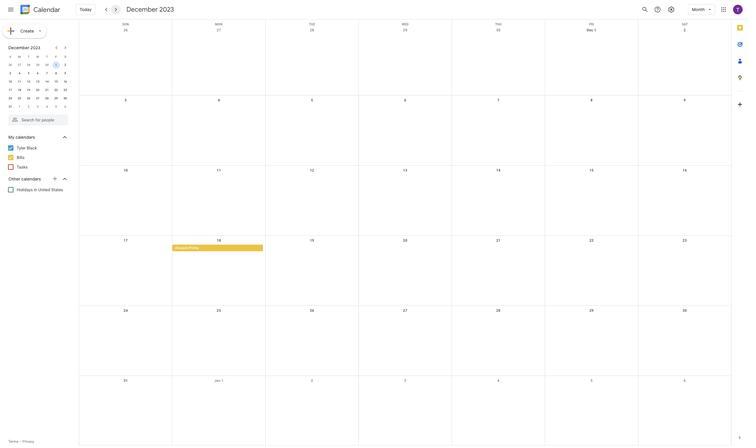 Task type: locate. For each thing, give the bounding box(es) containing it.
22
[[54, 88, 58, 92], [590, 239, 594, 243]]

15
[[54, 80, 58, 83], [590, 169, 594, 173]]

row containing sun
[[79, 19, 732, 26]]

0 vertical spatial 12
[[27, 80, 30, 83]]

cell
[[79, 245, 172, 252], [359, 245, 452, 252], [546, 245, 639, 252], [639, 245, 732, 252]]

18 down 11 element
[[18, 88, 21, 92]]

0 horizontal spatial 21
[[45, 88, 49, 92]]

0 horizontal spatial 14
[[45, 80, 49, 83]]

0 horizontal spatial 25
[[18, 97, 21, 100]]

calendars up in
[[21, 177, 41, 182]]

calendars
[[16, 135, 35, 140], [21, 177, 41, 182]]

0 horizontal spatial 16
[[64, 80, 67, 83]]

7 for sun
[[498, 98, 500, 102]]

1 vertical spatial 13
[[403, 169, 408, 173]]

19
[[27, 88, 30, 92], [310, 239, 314, 243]]

united
[[38, 188, 50, 192]]

s right f
[[64, 55, 66, 58]]

calendars inside other calendars dropdown button
[[21, 177, 41, 182]]

30 inside november 30 element
[[45, 63, 49, 67]]

25
[[18, 97, 21, 100], [217, 309, 221, 313]]

my calendars
[[8, 135, 35, 140]]

1 vertical spatial 16
[[683, 169, 688, 173]]

12 element
[[25, 78, 32, 85]]

black
[[27, 146, 37, 151]]

0 horizontal spatial 22
[[54, 88, 58, 92]]

1 vertical spatial 9
[[684, 98, 686, 102]]

1 s from the left
[[9, 55, 11, 58]]

1 horizontal spatial 11
[[217, 169, 221, 173]]

sun
[[122, 22, 129, 26]]

8
[[55, 72, 57, 75], [591, 98, 593, 102]]

31 inside row group
[[9, 105, 12, 108]]

3
[[9, 72, 11, 75], [125, 98, 127, 102], [37, 105, 39, 108], [405, 379, 407, 383]]

18 inside the "18" element
[[18, 88, 21, 92]]

f
[[55, 55, 57, 58]]

tyler
[[17, 146, 26, 151]]

1 vertical spatial 24
[[124, 309, 128, 313]]

16 inside "grid"
[[683, 169, 688, 173]]

t up november 30 element
[[46, 55, 48, 58]]

1
[[595, 28, 597, 32], [55, 63, 57, 67], [19, 105, 20, 108], [222, 379, 224, 383]]

1 vertical spatial 23
[[683, 239, 688, 243]]

december 2023
[[127, 5, 174, 14], [8, 45, 40, 50]]

0 horizontal spatial 17
[[9, 88, 12, 92]]

dec 1
[[587, 28, 597, 32]]

0 vertical spatial 2023
[[160, 5, 174, 14]]

26
[[124, 28, 128, 32], [9, 63, 12, 67], [27, 97, 30, 100], [310, 309, 314, 313]]

9
[[64, 72, 66, 75], [684, 98, 686, 102]]

1 cell
[[52, 61, 61, 69]]

1 horizontal spatial 8
[[591, 98, 593, 102]]

0 vertical spatial 23
[[64, 88, 67, 92]]

6
[[37, 72, 39, 75], [405, 98, 407, 102], [64, 105, 66, 108], [684, 379, 686, 383]]

1 vertical spatial 21
[[497, 239, 501, 243]]

s up november 26 element
[[9, 55, 11, 58]]

1 vertical spatial 19
[[310, 239, 314, 243]]

1 horizontal spatial 19
[[310, 239, 314, 243]]

0 vertical spatial december
[[127, 5, 158, 14]]

21 inside 'element'
[[45, 88, 49, 92]]

today
[[80, 7, 92, 12]]

calendar heading
[[32, 6, 60, 14]]

25 inside "grid"
[[217, 309, 221, 313]]

0 horizontal spatial 12
[[27, 80, 30, 83]]

1 horizontal spatial 10
[[124, 169, 128, 173]]

2 s from the left
[[64, 55, 66, 58]]

23 inside 23 element
[[64, 88, 67, 92]]

18 element
[[16, 87, 23, 94]]

14
[[45, 80, 49, 83], [497, 169, 501, 173]]

1 horizontal spatial t
[[46, 55, 48, 58]]

calendar element
[[19, 4, 60, 17]]

0 vertical spatial 7
[[46, 72, 48, 75]]

1 horizontal spatial 14
[[497, 169, 501, 173]]

0 vertical spatial 10
[[9, 80, 12, 83]]

21 element
[[43, 87, 51, 94]]

0 vertical spatial 18
[[18, 88, 21, 92]]

5
[[28, 72, 29, 75], [311, 98, 313, 102], [55, 105, 57, 108], [591, 379, 593, 383]]

november 26 element
[[7, 62, 14, 69]]

1 horizontal spatial 23
[[683, 239, 688, 243]]

1 horizontal spatial 20
[[403, 239, 408, 243]]

calendars for my calendars
[[16, 135, 35, 140]]

1 vertical spatial 8
[[591, 98, 593, 102]]

20
[[36, 88, 39, 92], [403, 239, 408, 243]]

13 inside "grid"
[[403, 169, 408, 173]]

1 vertical spatial 20
[[403, 239, 408, 243]]

tue
[[309, 22, 315, 26]]

15 inside '15' element
[[54, 80, 58, 83]]

18
[[18, 88, 21, 92], [217, 239, 221, 243]]

0 horizontal spatial 2023
[[31, 45, 40, 50]]

other calendars
[[8, 177, 41, 182]]

1 horizontal spatial 21
[[497, 239, 501, 243]]

0 vertical spatial 8
[[55, 72, 57, 75]]

27 inside 27 element
[[36, 97, 39, 100]]

0 vertical spatial 13
[[36, 80, 39, 83]]

0 horizontal spatial 15
[[54, 80, 58, 83]]

january 5 element
[[53, 103, 60, 111]]

january 6 element
[[62, 103, 69, 111]]

1 horizontal spatial 13
[[403, 169, 408, 173]]

0 vertical spatial calendars
[[16, 135, 35, 140]]

1 vertical spatial 12
[[310, 169, 314, 173]]

0 vertical spatial 24
[[9, 97, 12, 100]]

row
[[79, 19, 732, 26], [79, 25, 732, 96], [6, 53, 70, 61], [6, 61, 70, 69], [6, 69, 70, 78], [6, 78, 70, 86], [6, 86, 70, 94], [6, 94, 70, 103], [79, 96, 732, 166], [6, 103, 70, 111], [79, 166, 732, 236], [79, 236, 732, 306], [79, 306, 732, 376], [79, 376, 732, 447]]

2
[[684, 28, 686, 32], [64, 63, 66, 67], [28, 105, 29, 108], [311, 379, 313, 383]]

0 vertical spatial 31
[[9, 105, 12, 108]]

t
[[28, 55, 30, 58], [46, 55, 48, 58]]

0 vertical spatial 16
[[64, 80, 67, 83]]

row group
[[6, 61, 70, 111]]

7 inside "grid"
[[498, 98, 500, 102]]

23 element
[[62, 87, 69, 94]]

9 for december 2023
[[64, 72, 66, 75]]

11
[[18, 80, 21, 83], [217, 169, 221, 173]]

settings menu image
[[668, 6, 676, 13]]

november 28 element
[[25, 62, 32, 69]]

1 vertical spatial 17
[[124, 239, 128, 243]]

wed
[[402, 22, 409, 26]]

amazon prime
[[175, 246, 199, 250]]

16
[[64, 80, 67, 83], [683, 169, 688, 173]]

1 horizontal spatial 16
[[683, 169, 688, 173]]

s
[[9, 55, 11, 58], [64, 55, 66, 58]]

28
[[310, 28, 314, 32], [27, 63, 30, 67], [45, 97, 49, 100], [497, 309, 501, 313]]

1 horizontal spatial 15
[[590, 169, 594, 173]]

november 29 element
[[34, 62, 41, 69]]

12
[[27, 80, 30, 83], [310, 169, 314, 173]]

0 horizontal spatial 18
[[18, 88, 21, 92]]

0 vertical spatial 17
[[9, 88, 12, 92]]

1 vertical spatial 25
[[217, 309, 221, 313]]

main drawer image
[[7, 6, 14, 13]]

december up sun
[[127, 5, 158, 14]]

bills
[[17, 155, 25, 160]]

0 vertical spatial 15
[[54, 80, 58, 83]]

0 horizontal spatial 11
[[18, 80, 21, 83]]

17
[[9, 88, 12, 92], [124, 239, 128, 243]]

0 horizontal spatial 20
[[36, 88, 39, 92]]

1 vertical spatial 11
[[217, 169, 221, 173]]

grid
[[79, 19, 732, 447]]

0 horizontal spatial 7
[[46, 72, 48, 75]]

0 vertical spatial 19
[[27, 88, 30, 92]]

13
[[36, 80, 39, 83], [403, 169, 408, 173]]

0 vertical spatial 11
[[18, 80, 21, 83]]

0 horizontal spatial 8
[[55, 72, 57, 75]]

tab list
[[732, 19, 749, 430]]

1 horizontal spatial 9
[[684, 98, 686, 102]]

27 inside november 27 element
[[18, 63, 21, 67]]

9 inside row group
[[64, 72, 66, 75]]

tasks
[[17, 165, 28, 170]]

fri
[[590, 22, 595, 26]]

0 horizontal spatial t
[[28, 55, 30, 58]]

1 vertical spatial 7
[[498, 98, 500, 102]]

16 element
[[62, 78, 69, 85]]

0 horizontal spatial 31
[[9, 105, 12, 108]]

10
[[9, 80, 12, 83], [124, 169, 128, 173]]

17 inside "element"
[[9, 88, 12, 92]]

27
[[217, 28, 221, 32], [18, 63, 21, 67], [36, 97, 39, 100], [403, 309, 408, 313]]

1 vertical spatial calendars
[[21, 177, 41, 182]]

7
[[46, 72, 48, 75], [498, 98, 500, 102]]

9 inside "grid"
[[684, 98, 686, 102]]

1 horizontal spatial 7
[[498, 98, 500, 102]]

my
[[8, 135, 14, 140]]

amazon
[[175, 246, 188, 250]]

8 for sun
[[591, 98, 593, 102]]

privacy
[[23, 440, 34, 444]]

january 3 element
[[34, 103, 41, 111]]

0 horizontal spatial 10
[[9, 80, 12, 83]]

december 2023 up m
[[8, 45, 40, 50]]

0 horizontal spatial 23
[[64, 88, 67, 92]]

november 27 element
[[16, 62, 23, 69]]

18 up amazon prime 'button'
[[217, 239, 221, 243]]

19 inside 19 element
[[27, 88, 30, 92]]

0 vertical spatial 25
[[18, 97, 21, 100]]

7 inside row group
[[46, 72, 48, 75]]

1 vertical spatial 31
[[124, 379, 128, 383]]

15 element
[[53, 78, 60, 85]]

calendars up "tyler black"
[[16, 135, 35, 140]]

m
[[18, 55, 21, 58]]

0 horizontal spatial december
[[8, 45, 29, 50]]

grid containing 26
[[79, 19, 732, 447]]

21
[[45, 88, 49, 92], [497, 239, 501, 243]]

25 inside row group
[[18, 97, 21, 100]]

0 vertical spatial 21
[[45, 88, 49, 92]]

11 inside "grid"
[[217, 169, 221, 173]]

1 horizontal spatial 18
[[217, 239, 221, 243]]

calendars inside the my calendars 'dropdown button'
[[16, 135, 35, 140]]

2 cell from the left
[[359, 245, 452, 252]]

23
[[64, 88, 67, 92], [683, 239, 688, 243]]

my calendars button
[[1, 133, 74, 142]]

2023
[[160, 5, 174, 14], [31, 45, 40, 50]]

0 vertical spatial 14
[[45, 80, 49, 83]]

0 horizontal spatial s
[[9, 55, 11, 58]]

4
[[19, 72, 20, 75], [218, 98, 220, 102], [46, 105, 48, 108], [498, 379, 500, 383]]

0 horizontal spatial december 2023
[[8, 45, 40, 50]]

0 horizontal spatial 24
[[9, 97, 12, 100]]

None search field
[[0, 112, 74, 125]]

0 horizontal spatial 13
[[36, 80, 39, 83]]

31
[[9, 105, 12, 108], [124, 379, 128, 383]]

december 2023 up sun
[[127, 5, 174, 14]]

1 inside cell
[[55, 63, 57, 67]]

1 horizontal spatial 25
[[217, 309, 221, 313]]

0 horizontal spatial 19
[[27, 88, 30, 92]]

24
[[9, 97, 12, 100], [124, 309, 128, 313]]

1 vertical spatial 22
[[590, 239, 594, 243]]

my calendars list
[[1, 143, 74, 172]]

thu
[[496, 22, 502, 26]]

9 for sun
[[684, 98, 686, 102]]

30 element
[[62, 95, 69, 102]]

december up m
[[8, 45, 29, 50]]

0 vertical spatial 22
[[54, 88, 58, 92]]

december
[[127, 5, 158, 14], [8, 45, 29, 50]]

0 vertical spatial 20
[[36, 88, 39, 92]]

1 vertical spatial 15
[[590, 169, 594, 173]]

1 vertical spatial 14
[[497, 169, 501, 173]]

8 inside row group
[[55, 72, 57, 75]]

8 inside "grid"
[[591, 98, 593, 102]]

1 horizontal spatial 31
[[124, 379, 128, 383]]

1 horizontal spatial s
[[64, 55, 66, 58]]

holidays
[[17, 188, 33, 192]]

0 vertical spatial 9
[[64, 72, 66, 75]]

30
[[497, 28, 501, 32], [45, 63, 49, 67], [64, 97, 67, 100], [683, 309, 688, 313]]

–
[[19, 440, 22, 444]]

29
[[403, 28, 408, 32], [36, 63, 39, 67], [54, 97, 58, 100], [590, 309, 594, 313]]

1 down f
[[55, 63, 57, 67]]

month
[[693, 7, 705, 12]]

31 element
[[7, 103, 14, 111]]

t up november 28 'element'
[[28, 55, 30, 58]]

1 horizontal spatial december 2023
[[127, 5, 174, 14]]

0 horizontal spatial 9
[[64, 72, 66, 75]]



Task type: vqa. For each thing, say whether or not it's contained in the screenshot.


Task type: describe. For each thing, give the bounding box(es) containing it.
1 horizontal spatial 12
[[310, 169, 314, 173]]

terms – privacy
[[8, 440, 34, 444]]

4 cell from the left
[[639, 245, 732, 252]]

other calendars button
[[1, 174, 74, 184]]

16 inside row group
[[64, 80, 67, 83]]

today button
[[76, 2, 96, 17]]

1 t from the left
[[28, 55, 30, 58]]

1 down 25 element
[[19, 105, 20, 108]]

14 inside row group
[[45, 80, 49, 83]]

jan 1
[[214, 379, 224, 383]]

dec
[[587, 28, 594, 32]]

month button
[[689, 2, 716, 17]]

calendar
[[33, 6, 60, 14]]

january 2 element
[[25, 103, 32, 111]]

1 horizontal spatial 24
[[124, 309, 128, 313]]

7 for december 2023
[[46, 72, 48, 75]]

14 element
[[43, 78, 51, 85]]

29 inside 'element'
[[36, 63, 39, 67]]

1 right jan
[[222, 379, 224, 383]]

21 inside "grid"
[[497, 239, 501, 243]]

11 element
[[16, 78, 23, 85]]

1 cell from the left
[[79, 245, 172, 252]]

prime
[[189, 246, 199, 250]]

23 inside "grid"
[[683, 239, 688, 243]]

1 horizontal spatial 22
[[590, 239, 594, 243]]

28 inside 'element'
[[27, 63, 30, 67]]

Search for people text field
[[12, 115, 65, 125]]

privacy link
[[23, 440, 34, 444]]

create
[[20, 28, 34, 34]]

add other calendars image
[[52, 176, 58, 182]]

row containing s
[[6, 53, 70, 61]]

1 horizontal spatial 17
[[124, 239, 128, 243]]

w
[[36, 55, 39, 58]]

31 for 1
[[9, 105, 12, 108]]

26 element
[[25, 95, 32, 102]]

november 30 element
[[43, 62, 51, 69]]

jan
[[214, 379, 221, 383]]

calendars for other calendars
[[21, 177, 41, 182]]

19 inside "grid"
[[310, 239, 314, 243]]

1 horizontal spatial december
[[127, 5, 158, 14]]

1 horizontal spatial 2023
[[160, 5, 174, 14]]

1 vertical spatial 10
[[124, 169, 128, 173]]

tyler black
[[17, 146, 37, 151]]

holidays in united states
[[17, 188, 63, 192]]

1 vertical spatial december 2023
[[8, 45, 40, 50]]

1 right dec
[[595, 28, 597, 32]]

17 element
[[7, 87, 14, 94]]

15 inside "grid"
[[590, 169, 594, 173]]

22 element
[[53, 87, 60, 94]]

13 inside 13 element
[[36, 80, 39, 83]]

22 inside row group
[[54, 88, 58, 92]]

14 inside "grid"
[[497, 169, 501, 173]]

24 element
[[7, 95, 14, 102]]

sat
[[683, 22, 689, 26]]

terms link
[[8, 440, 18, 444]]

29 element
[[53, 95, 60, 102]]

3 cell from the left
[[546, 245, 639, 252]]

20 inside "grid"
[[403, 239, 408, 243]]

20 element
[[34, 87, 41, 94]]

december 2023 grid
[[6, 53, 70, 111]]

in
[[34, 188, 37, 192]]

20 inside 'element'
[[36, 88, 39, 92]]

mon
[[215, 22, 223, 26]]

1 vertical spatial december
[[8, 45, 29, 50]]

24 inside "element"
[[9, 97, 12, 100]]

january 4 element
[[43, 103, 51, 111]]

28 element
[[43, 95, 51, 102]]

amazon prime button
[[172, 245, 263, 252]]

january 1 element
[[16, 103, 23, 111]]

1 vertical spatial 18
[[217, 239, 221, 243]]

31 for jan 1
[[124, 379, 128, 383]]

27 element
[[34, 95, 41, 102]]

11 inside 11 element
[[18, 80, 21, 83]]

30 inside the 30 element
[[64, 97, 67, 100]]

1 vertical spatial 2023
[[31, 45, 40, 50]]

10 element
[[7, 78, 14, 85]]

19 element
[[25, 87, 32, 94]]

8 for december 2023
[[55, 72, 57, 75]]

25 element
[[16, 95, 23, 102]]

0 vertical spatial december 2023
[[127, 5, 174, 14]]

other
[[8, 177, 20, 182]]

12 inside row group
[[27, 80, 30, 83]]

states
[[51, 188, 63, 192]]

10 inside december 2023 grid
[[9, 80, 12, 83]]

terms
[[8, 440, 18, 444]]

4 inside january 4 element
[[46, 105, 48, 108]]

13 element
[[34, 78, 41, 85]]

create button
[[2, 24, 47, 38]]

2 t from the left
[[46, 55, 48, 58]]

row group containing 26
[[6, 61, 70, 111]]



